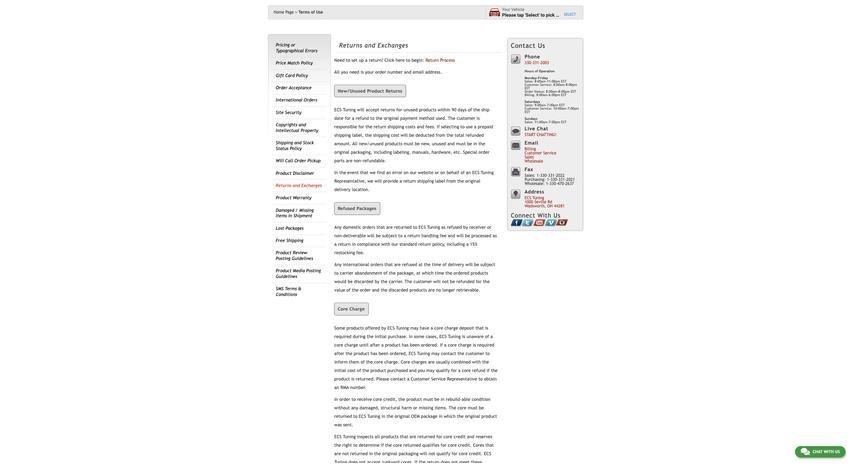 Task type: locate. For each thing, give the bounding box(es) containing it.
guidelines inside product review posting guidelines
[[292, 256, 313, 261]]

from inside 'in the event that we find an error on our website or on behalf of an ecs tuning representative, we will provide a return shipping label from the original delivery location.'
[[447, 179, 456, 184]]

gift
[[276, 73, 284, 78]]

2021
[[567, 178, 575, 182]]

new/unused product returns
[[338, 89, 403, 94]]

status:
[[535, 90, 545, 93]]

orders inside any domestic orders that are returned to ecs tuning as refused by receiver or non-deliverable will be subject to a return handling fee and will be processed as a return in compliance with our standard return policy, including a 15% restocking fee.
[[363, 225, 375, 230]]

0 horizontal spatial which
[[422, 271, 434, 276]]

2 vertical spatial returns
[[276, 183, 291, 188]]

a right have
[[431, 326, 433, 331]]

by inside any domestic orders that are returned to ecs tuning as refused by receiver or non-deliverable will be subject to a return handling fee and will be processed as a return in compliance with our standard return policy, including a 15% restocking fee.
[[463, 225, 468, 230]]

posting down free
[[276, 256, 291, 261]]

vehicle
[[560, 12, 574, 18]]

sales: down fax
[[525, 173, 536, 178]]

pick
[[546, 12, 555, 18]]

any inside any international orders that are refused at the time of delivery will be subject to carrier abandonment of the package, at which time the ordered products would be discarded by the carrier. the customer will not be refunded for the value of the order and the discarded products are no longer retrievable.
[[335, 263, 342, 268]]

0 horizontal spatial from
[[436, 133, 445, 138]]

0 horizontal spatial delivery
[[335, 187, 351, 192]]

please down purchased
[[376, 377, 389, 382]]

delivery inside 'in the event that we find an error on our website or on behalf of an ecs tuning representative, we will provide a return shipping label from the original delivery location.'
[[335, 187, 351, 192]]

if right fees.
[[437, 125, 440, 130]]

and up property
[[299, 122, 306, 128]]

returned.
[[356, 377, 375, 382]]

order inside "ecs tuning will accept returns for unused products within 90 days of the ship date for a refund to the original payment method used. the customer is responsible for the return shipping costs and fees. if selecting to use a prepaid shipping label, the shipping cost will be deducted from the total refunded amount. all new/unused products must be new, unused and must be in the original packaging, including labeling, manuals, hardware, etc.  special order parts are non-refundable."
[[479, 150, 490, 155]]

copyrights
[[276, 122, 297, 128]]

11:00pm
[[547, 80, 560, 83]]

customer inside some products offered by ecs tuning may have a core charge deposit that is required during the initial purchase. in some cases, ecs tuning is unaware of a core charge until after a product has been ordered. if a core charge is required after the product has been ordered, ecs tuning may contact the customer to inform them of the core charge. core charges are usually combined with the initial cost of the product purchased and you may qualify for a core refund if the product is returned. please contact a customer service representative to obtain an rma number.
[[411, 377, 430, 382]]

at down any domestic orders that are returned to ecs tuning as refused by receiver or non-deliverable will be subject to a return handling fee and will be processed as a return in compliance with our standard return policy, including a 15% restocking fee.
[[419, 263, 423, 268]]

accept
[[366, 108, 379, 113], [367, 460, 381, 464]]

2 vertical spatial with
[[824, 450, 834, 455]]

guidelines down media
[[276, 274, 297, 279]]

begin:
[[412, 58, 424, 63]]

guidelines for media
[[276, 274, 297, 279]]

and down charges
[[409, 368, 417, 373]]

fax
[[525, 167, 534, 172]]

1-
[[537, 173, 540, 178], [547, 178, 551, 182], [546, 182, 550, 186]]

our
[[410, 170, 417, 175], [392, 242, 398, 247]]

0 vertical spatial service
[[543, 151, 557, 156]]

the up selecting
[[448, 116, 456, 121]]

in
[[474, 141, 477, 147], [288, 214, 292, 219], [352, 242, 356, 247], [441, 397, 445, 402], [382, 414, 385, 419], [439, 414, 443, 419], [369, 452, 373, 457]]

contact up usually at the bottom right
[[441, 351, 456, 356]]

orders inside any international orders that are refused at the time of delivery will be subject to carrier abandonment of the package, at which time the ordered products would be discarded by the carrier. the customer will not be refunded for the value of the order and the discarded products are no longer retrievable.
[[371, 263, 383, 268]]

1 vertical spatial contact
[[391, 377, 406, 382]]

live chat start chatting!
[[525, 126, 557, 137]]

of right behalf
[[461, 170, 465, 175]]

qualifies
[[423, 443, 440, 448]]

that up 'packaging'
[[400, 435, 408, 440]]

product down "will"
[[276, 171, 292, 176]]

which inside in order to receive core credit, the product must be in rebuild-able condition without any damaged, structural harm or missing items. the core must be returned to ecs tuning in the original oem package in which the original product was sent.
[[444, 414, 456, 419]]

is up prepaid
[[477, 116, 480, 121]]

handling
[[422, 234, 439, 239]]

1 vertical spatial delivery
[[448, 263, 464, 268]]

product inside product review posting guidelines
[[276, 251, 292, 256]]

to inside your vehicle please tap 'select' to pick a vehicle
[[541, 12, 545, 18]]

0 vertical spatial including
[[374, 150, 392, 155]]

product up damaged
[[276, 196, 292, 201]]

damaged / missing items in shipment
[[276, 208, 314, 219]]

2 vertical spatial by
[[382, 326, 386, 331]]

in down deliverable
[[352, 242, 356, 247]]

longer
[[443, 288, 455, 293]]

shipping down lost packages link
[[286, 238, 303, 243]]

1 vertical spatial service
[[431, 377, 446, 382]]

or inside pricing or typographical errors
[[291, 43, 295, 48]]

or
[[291, 43, 295, 48], [435, 170, 439, 175], [487, 225, 492, 230], [413, 406, 418, 411]]

ecs up charges
[[409, 351, 416, 356]]

ecs up handling at bottom
[[419, 225, 426, 230]]

1 service: from the top
[[540, 83, 553, 87]]

be up "compliance"
[[376, 234, 381, 239]]

1 horizontal spatial discarded
[[389, 288, 408, 293]]

0 vertical spatial in
[[335, 170, 338, 175]]

0 horizontal spatial non-
[[335, 234, 343, 239]]

1 vertical spatial any
[[335, 263, 342, 268]]

0 vertical spatial packages
[[357, 206, 377, 211]]

0 vertical spatial the
[[448, 116, 456, 121]]

ecs inside address ecs tuning 1000 seville rd wadsworth, oh 44281
[[525, 196, 531, 201]]

1 vertical spatial guidelines
[[276, 274, 297, 279]]

the inside "ecs tuning will accept returns for unused products within 90 days of the ship date for a refund to the original payment method used. the customer is responsible for the return shipping costs and fees. if selecting to use a prepaid shipping label, the shipping cost will be deducted from the total refunded amount. all new/unused products must be new, unused and must be in the original packaging, including labeling, manuals, hardware, etc.  special order parts are non-refundable."
[[448, 116, 456, 121]]

order inside hours of operation monday-friday sales: 8:00am-11:00pm est customer service: 8:00am-8:00pm est order status: 8:00am-8:00pm est billing: 8:00am-6:00pm est saturdays sales: 9:00am-7:00pm est customer service: 10:00am-7:00pm est sundays sales: 11:00am-7:00pm est
[[525, 90, 534, 93]]

to inside ecs tuning inspects all products that are returned for core credit and reserves the right to determine if the core returned qualifies for core credit. cores that are not returned in the original packaging will not qualify for core credit. ecs tuning does not accept junkyard cores. if the return does not meet th
[[353, 443, 358, 448]]

harm
[[402, 406, 412, 411]]

core up 'packaging'
[[393, 443, 402, 448]]

may
[[410, 326, 419, 331], [432, 351, 440, 356], [427, 368, 435, 373]]

or up label
[[435, 170, 439, 175]]

by inside any international orders that are refused at the time of delivery will be subject to carrier abandonment of the package, at which time the ordered products would be discarded by the carrier. the customer will not be refunded for the value of the order and the discarded products are no longer retrievable.
[[375, 280, 380, 285]]

us down "44281" on the right of the page
[[554, 212, 561, 219]]

packages for lost packages
[[286, 226, 304, 231]]

an
[[386, 170, 391, 175], [466, 170, 471, 175], [335, 385, 339, 390]]

0 horizontal spatial our
[[392, 242, 398, 247]]

and up deducted
[[417, 125, 424, 130]]

be up 15%
[[465, 234, 470, 239]]

1 horizontal spatial order
[[295, 158, 306, 164]]

packages up free shipping link
[[286, 226, 304, 231]]

posting inside product review posting guidelines
[[276, 256, 291, 261]]

service up wholesale link at the top of the page
[[543, 151, 557, 156]]

1 horizontal spatial by
[[382, 326, 386, 331]]

ecs inside "ecs tuning will accept returns for unused products within 90 days of the ship date for a refund to the original payment method used. the customer is responsible for the return shipping costs and fees. if selecting to use a prepaid shipping label, the shipping cost will be deducted from the total refunded amount. all new/unused products must be new, unused and must be in the original packaging, including labeling, manuals, hardware, etc.  special order parts are non-refundable."
[[335, 108, 342, 113]]

0 vertical spatial been
[[410, 343, 420, 348]]

0 horizontal spatial packages
[[286, 226, 304, 231]]

1 vertical spatial refused
[[402, 263, 417, 268]]

may down ordered.
[[432, 351, 440, 356]]

1 vertical spatial with
[[472, 360, 481, 365]]

sundays
[[525, 117, 538, 121]]

0 horizontal spatial refund
[[356, 116, 369, 121]]

all down need
[[335, 70, 340, 75]]

you
[[341, 70, 348, 75], [418, 368, 425, 373]]

1 horizontal spatial if
[[487, 368, 490, 373]]

1 vertical spatial all
[[353, 141, 358, 147]]

abandonment
[[355, 271, 382, 276]]

does down the right
[[349, 460, 358, 464]]

0 horizontal spatial returns and exchanges
[[276, 183, 322, 188]]

0 vertical spatial returns and exchanges
[[339, 42, 408, 49]]

in inside "damaged / missing items in shipment"
[[288, 214, 292, 219]]

order right your
[[375, 70, 386, 75]]

0 horizontal spatial including
[[374, 150, 392, 155]]

process
[[440, 58, 455, 63]]

tuning inside 'in the event that we find an error on our website or on behalf of an ecs tuning representative, we will provide a return shipping label from the original delivery location.'
[[481, 170, 494, 175]]

qualify down the 'qualifies'
[[437, 452, 451, 457]]

1 vertical spatial 8:00pm
[[559, 90, 570, 93]]

and inside any international orders that are refused at the time of delivery will be subject to carrier abandonment of the package, at which time the ordered products would be discarded by the carrier. the customer will not be refunded for the value of the order and the discarded products are no longer retrievable.
[[372, 288, 380, 293]]

an right find
[[386, 170, 391, 175]]

and left stock
[[294, 140, 302, 146]]

international
[[276, 98, 303, 103]]

ecs tuning inspects all products that are returned for core credit and reserves the right to determine if the core returned qualifies for core credit. cores that are not returned in the original packaging will not qualify for core credit. ecs tuning does not accept junkyard cores. if the return does not meet th
[[335, 435, 496, 464]]

in left some on the left of the page
[[409, 334, 413, 339]]

that right event
[[360, 170, 369, 175]]

product left media
[[276, 269, 292, 274]]

refused inside any domestic orders that are returned to ecs tuning as refused by receiver or non-deliverable will be subject to a return handling fee and will be processed as a return in compliance with our standard return policy, including a 15% restocking fee.
[[447, 225, 462, 230]]

service: down 'friday'
[[540, 83, 553, 87]]

4 sales: from the top
[[525, 173, 536, 178]]

refunded inside any international orders that are refused at the time of delivery will be subject to carrier abandonment of the package, at which time the ordered products would be discarded by the carrier. the customer will not be refunded for the value of the order and the discarded products are no longer retrievable.
[[457, 280, 475, 285]]

service
[[543, 151, 557, 156], [431, 377, 446, 382]]

1 horizontal spatial which
[[444, 414, 456, 419]]

0 horizontal spatial posting
[[276, 256, 291, 261]]

product for product review posting guidelines
[[276, 251, 292, 256]]

charge left deposit on the bottom right of the page
[[445, 326, 458, 331]]

monday-
[[525, 76, 538, 80]]

2 vertical spatial the
[[449, 406, 456, 411]]

are inside "ecs tuning will accept returns for unused products within 90 days of the ship date for a refund to the original payment method used. the customer is responsible for the return shipping costs and fees. if selecting to use a prepaid shipping label, the shipping cost will be deducted from the total refunded amount. all new/unused products must be new, unused and must be in the original packaging, including labeling, manuals, hardware, etc.  special order parts are non-refundable."
[[346, 158, 353, 164]]

that up "compliance"
[[377, 225, 385, 230]]

0 vertical spatial please
[[502, 12, 516, 18]]

charge
[[350, 307, 365, 312]]

refunded
[[466, 133, 484, 138], [457, 280, 475, 285]]

0 horizontal spatial unused
[[404, 108, 418, 113]]

home
[[274, 10, 284, 15]]

is
[[361, 70, 364, 75], [477, 116, 480, 121], [485, 326, 488, 331], [462, 334, 465, 339], [473, 343, 476, 348], [351, 377, 355, 382]]

chat inside live chat start chatting!
[[537, 126, 549, 132]]

1 horizontal spatial us
[[554, 212, 561, 219]]

order right special on the top right
[[479, 150, 490, 155]]

service inside some products offered by ecs tuning may have a core charge deposit that is required during the initial purchase. in some cases, ecs tuning is unaware of a core charge until after a product has been ordered. if a core charge is required after the product has been ordered, ecs tuning may contact the customer to inform them of the core charge. core charges are usually combined with the initial cost of the product purchased and you may qualify for a core refund if the product is returned. please contact a customer service representative to obtain an rma number.
[[431, 377, 446, 382]]

some
[[335, 326, 345, 331]]

may down charges
[[427, 368, 435, 373]]

refund up obtain
[[472, 368, 486, 373]]

free shipping
[[276, 238, 303, 243]]

product down condition
[[482, 414, 497, 419]]

returned
[[394, 225, 412, 230], [335, 414, 352, 419], [418, 435, 435, 440], [404, 443, 421, 448], [350, 452, 368, 457]]

0 vertical spatial with
[[382, 242, 390, 247]]

if inside some products offered by ecs tuning may have a core charge deposit that is required during the initial purchase. in some cases, ecs tuning is unaware of a core charge until after a product has been ordered. if a core charge is required after the product has been ordered, ecs tuning may contact the customer to inform them of the core charge. core charges are usually combined with the initial cost of the product purchased and you may qualify for a core refund if the product is returned. please contact a customer service representative to obtain an rma number.
[[440, 343, 443, 348]]

an right behalf
[[466, 170, 471, 175]]

tuning inside any domestic orders that are returned to ecs tuning as refused by receiver or non-deliverable will be subject to a return handling fee and will be processed as a return in compliance with our standard return policy, including a 15% restocking fee.
[[427, 225, 440, 230]]

that inside any domestic orders that are returned to ecs tuning as refused by receiver or non-deliverable will be subject to a return handling fee and will be processed as a return in compliance with our standard return policy, including a 15% restocking fee.
[[377, 225, 385, 230]]

sales: up live
[[525, 120, 534, 124]]

0 vertical spatial required
[[335, 334, 352, 339]]

0 horizontal spatial contact
[[391, 377, 406, 382]]

2 horizontal spatial order
[[525, 90, 534, 93]]

1 vertical spatial policy
[[296, 73, 308, 78]]

in inside in order to receive core credit, the product must be in rebuild-able condition without any damaged, structural harm or missing items. the core must be returned to ecs tuning in the original oem package in which the original product was sent.
[[335, 397, 338, 402]]

1 vertical spatial returns and exchanges
[[276, 183, 322, 188]]

policy
[[301, 61, 313, 66], [296, 73, 308, 78], [290, 146, 302, 151]]

policy up will call order pickup
[[290, 146, 302, 151]]

time down policy,
[[432, 263, 441, 268]]

not inside any international orders that are refused at the time of delivery will be subject to carrier abandonment of the package, at which time the ordered products would be discarded by the carrier. the customer will not be refunded for the value of the order and the discarded products are no longer retrievable.
[[442, 280, 449, 285]]

please inside some products offered by ecs tuning may have a core charge deposit that is required during the initial purchase. in some cases, ecs tuning is unaware of a core charge until after a product has been ordered. if a core charge is required after the product has been ordered, ecs tuning may contact the customer to inform them of the core charge. core charges are usually combined with the initial cost of the product purchased and you may qualify for a core refund if the product is returned. please contact a customer service representative to obtain an rma number.
[[376, 377, 389, 382]]

all down label,
[[353, 141, 358, 147]]

of inside 'in the event that we find an error on our website or on behalf of an ecs tuning representative, we will provide a return shipping label from the original delivery location.'
[[461, 170, 465, 175]]

1 vertical spatial in
[[409, 334, 413, 339]]

0 horizontal spatial if
[[381, 443, 384, 448]]

them
[[349, 360, 360, 365]]

charges
[[412, 360, 427, 365]]

combined
[[451, 360, 471, 365]]

of inside hours of operation monday-friday sales: 8:00am-11:00pm est customer service: 8:00am-8:00pm est order status: 8:00am-8:00pm est billing: 8:00am-6:00pm est saturdays sales: 9:00am-7:00pm est customer service: 10:00am-7:00pm est sundays sales: 11:00am-7:00pm est
[[535, 69, 538, 73]]

1 vertical spatial we
[[368, 179, 373, 184]]

2 vertical spatial customer
[[466, 351, 484, 356]]

0 vertical spatial service:
[[540, 83, 553, 87]]

ecs down address
[[525, 196, 531, 201]]

package,
[[397, 271, 415, 276]]

non- down packaging,
[[354, 158, 363, 164]]

was
[[335, 423, 342, 428]]

pricing or typographical errors
[[276, 43, 318, 53]]

tuning inside in order to receive core credit, the product must be in rebuild-able condition without any damaged, structural harm or missing items. the core must be returned to ecs tuning in the original oem package in which the original product was sent.
[[368, 414, 380, 419]]

0 horizontal spatial an
[[335, 385, 339, 390]]

without
[[335, 406, 350, 411]]

you left need
[[341, 70, 348, 75]]

us for chat
[[835, 450, 840, 455]]

posting inside product media posting guidelines
[[306, 269, 321, 274]]

0 vertical spatial you
[[341, 70, 348, 75]]

which inside any international orders that are refused at the time of delivery will be subject to carrier abandonment of the package, at which time the ordered products would be discarded by the carrier. the customer will not be refunded for the value of the order and the discarded products are no longer retrievable.
[[422, 271, 434, 276]]

selecting
[[441, 125, 459, 130]]

2 vertical spatial us
[[835, 450, 840, 455]]

hardware,
[[432, 150, 452, 155]]

discarded down carrier.
[[389, 288, 408, 293]]

330- down phone
[[525, 61, 533, 65]]

orders up abandonment
[[371, 263, 383, 268]]

the down rebuild-
[[449, 406, 456, 411]]

shipping and stock status policy
[[276, 140, 314, 151]]

returned down determine
[[350, 452, 368, 457]]

ordered
[[454, 271, 470, 276]]

0 vertical spatial subject
[[382, 234, 397, 239]]

any inside any domestic orders that are returned to ecs tuning as refused by receiver or non-deliverable will be subject to a return handling fee and will be processed as a return in compliance with our standard return policy, including a 15% restocking fee.
[[335, 225, 342, 230]]

1 vertical spatial been
[[379, 351, 389, 356]]

credit
[[454, 435, 466, 440]]

0 vertical spatial contact
[[441, 351, 456, 356]]

property
[[301, 128, 318, 133]]

policy right card
[[296, 73, 308, 78]]

with inside some products offered by ecs tuning may have a core charge deposit that is required during the initial purchase. in some cases, ecs tuning is unaware of a core charge until after a product has been ordered. if a core charge is required after the product has been ordered, ecs tuning may contact the customer to inform them of the core charge. core charges are usually combined with the initial cost of the product purchased and you may qualify for a core refund if the product is returned. please contact a customer service representative to obtain an rma number.
[[472, 360, 481, 365]]

to inside any international orders that are refused at the time of delivery will be subject to carrier abandonment of the package, at which time the ordered products would be discarded by the carrier. the customer will not be refunded for the value of the order and the discarded products are no longer retrievable.
[[335, 271, 339, 276]]

for down combined
[[451, 368, 457, 373]]

payment
[[400, 116, 418, 121]]

1000
[[525, 200, 533, 205]]

returned up 'packaging'
[[404, 443, 421, 448]]

lost
[[276, 226, 284, 231]]

which right package,
[[422, 271, 434, 276]]

returned inside in order to receive core credit, the product must be in rebuild-able condition without any damaged, structural harm or missing items. the core must be returned to ecs tuning in the original oem package in which the original product was sent.
[[335, 414, 352, 419]]

15%
[[470, 242, 478, 247]]

1 horizontal spatial on
[[441, 170, 445, 175]]

any for any domestic orders that are returned to ecs tuning as refused by receiver or non-deliverable will be subject to a return handling fee and will be processed as a return in compliance with our standard return policy, including a 15% restocking fee.
[[335, 225, 342, 230]]

address
[[525, 189, 545, 195]]

1 vertical spatial including
[[447, 242, 465, 247]]

returned down without
[[335, 414, 352, 419]]

330-331-2003 link
[[525, 61, 549, 65]]

1 horizontal spatial packages
[[357, 206, 377, 211]]

not down determine
[[359, 460, 366, 464]]

1 vertical spatial please
[[376, 377, 389, 382]]

from down behalf
[[447, 179, 456, 184]]

charge down the during
[[345, 343, 358, 348]]

ecs inside 'in the event that we find an error on our website or on behalf of an ecs tuning representative, we will provide a return shipping label from the original delivery location.'
[[472, 170, 480, 175]]

core up meet
[[459, 452, 468, 457]]

1 horizontal spatial all
[[353, 141, 358, 147]]

1 vertical spatial us
[[554, 212, 561, 219]]

customer service link
[[525, 151, 557, 156]]

0 vertical spatial our
[[410, 170, 417, 175]]

posting
[[276, 256, 291, 261], [306, 269, 321, 274]]

refund inside "ecs tuning will accept returns for unused products within 90 days of the ship date for a refund to the original payment method used. the customer is responsible for the return shipping costs and fees. if selecting to use a prepaid shipping label, the shipping cost will be deducted from the total refunded amount. all new/unused products must be new, unused and must be in the original packaging, including labeling, manuals, hardware, etc.  special order parts are non-refundable."
[[356, 116, 369, 121]]

click
[[385, 58, 394, 63]]

acceptance
[[289, 85, 312, 90]]

customer inside any international orders that are refused at the time of delivery will be subject to carrier abandonment of the package, at which time the ordered products would be discarded by the carrier. the customer will not be refunded for the value of the order and the discarded products are no longer retrievable.
[[414, 280, 432, 285]]

ecs down cores
[[484, 452, 491, 457]]

0 vertical spatial refunded
[[466, 133, 484, 138]]

a
[[556, 12, 559, 18], [365, 58, 368, 63], [352, 116, 354, 121], [474, 125, 477, 130], [400, 179, 402, 184], [404, 234, 406, 239], [335, 242, 337, 247], [466, 242, 469, 247], [431, 326, 433, 331], [491, 334, 493, 339], [381, 343, 384, 348], [444, 343, 447, 348], [458, 368, 461, 373], [407, 377, 410, 382]]

returned inside any domestic orders that are returned to ecs tuning as refused by receiver or non-deliverable will be subject to a return handling fee and will be processed as a return in compliance with our standard return policy, including a 15% restocking fee.
[[394, 225, 412, 230]]

a down purchased
[[407, 377, 410, 382]]

1 vertical spatial non-
[[335, 234, 343, 239]]

as right processed
[[493, 234, 497, 239]]

0 vertical spatial orders
[[363, 225, 375, 230]]

product down free
[[276, 251, 292, 256]]

1 horizontal spatial has
[[402, 343, 409, 348]]

0 horizontal spatial returns
[[276, 183, 291, 188]]

guidelines inside product media posting guidelines
[[276, 274, 297, 279]]

missing
[[419, 406, 434, 411]]

you down charges
[[418, 368, 425, 373]]

2 any from the top
[[335, 263, 342, 268]]

0 vertical spatial terms
[[299, 10, 310, 15]]

has up ordered,
[[402, 343, 409, 348]]

customer inside "ecs tuning will accept returns for unused products within 90 days of the ship date for a refund to the original payment method used. the customer is responsible for the return shipping costs and fees. if selecting to use a prepaid shipping label, the shipping cost will be deducted from the total refunded amount. all new/unused products must be new, unused and must be in the original packaging, including labeling, manuals, hardware, etc.  special order parts are non-refundable."
[[457, 116, 475, 121]]

0 horizontal spatial refused
[[402, 263, 417, 268]]

customer inside some products offered by ecs tuning may have a core charge deposit that is required during the initial purchase. in some cases, ecs tuning is unaware of a core charge until after a product has been ordered. if a core charge is required after the product has been ordered, ecs tuning may contact the customer to inform them of the core charge. core charges are usually combined with the initial cost of the product purchased and you may qualify for a core refund if the product is returned. please contact a customer service representative to obtain an rma number.
[[466, 351, 484, 356]]

sales: inside fax sales: 1-330-331-2022 purchasing: 1-330-331-2021 wholesale: 1-330-470-2637
[[525, 173, 536, 178]]

meet
[[460, 460, 470, 464]]

0 horizontal spatial required
[[335, 334, 352, 339]]

a inside your vehicle please tap 'select' to pick a vehicle
[[556, 12, 559, 18]]

0 vertical spatial initial
[[375, 334, 387, 339]]

after right until
[[370, 343, 380, 348]]

1 vertical spatial refunded
[[457, 280, 475, 285]]

returned up the 'qualifies'
[[418, 435, 435, 440]]

1 horizontal spatial required
[[478, 343, 495, 348]]

product for product disclaimer
[[276, 171, 292, 176]]

will
[[276, 158, 284, 164]]

in
[[335, 170, 338, 175], [409, 334, 413, 339], [335, 397, 338, 402]]

a up standard
[[404, 234, 406, 239]]

a inside 'in the event that we find an error on our website or on behalf of an ecs tuning representative, we will provide a return shipping label from the original delivery location.'
[[400, 179, 402, 184]]

delivery
[[335, 187, 351, 192], [448, 263, 464, 268]]

chatting!
[[537, 133, 557, 137]]

shipping
[[388, 125, 404, 130], [335, 133, 351, 138], [373, 133, 390, 138], [417, 179, 434, 184]]

posting for product review posting guidelines
[[276, 256, 291, 261]]

0 horizontal spatial service
[[431, 377, 446, 382]]

1 vertical spatial qualify
[[437, 452, 451, 457]]

in down determine
[[369, 452, 373, 457]]

to
[[541, 12, 545, 18], [346, 58, 350, 63], [406, 58, 410, 63], [370, 116, 375, 121], [461, 125, 465, 130], [413, 225, 417, 230], [399, 234, 403, 239], [335, 271, 339, 276], [486, 351, 490, 356], [479, 377, 483, 382], [352, 397, 356, 402], [353, 414, 358, 419], [353, 443, 358, 448]]

purchased
[[388, 368, 408, 373]]

non-
[[354, 158, 363, 164], [335, 234, 343, 239]]

not left meet
[[452, 460, 458, 464]]

qualify
[[436, 368, 450, 373], [437, 452, 451, 457]]

0 vertical spatial any
[[335, 225, 342, 230]]

product disclaimer link
[[276, 171, 314, 176]]

accept down determine
[[367, 460, 381, 464]]

0 horizontal spatial order
[[276, 85, 288, 90]]

1 horizontal spatial initial
[[375, 334, 387, 339]]

for inside any international orders that are refused at the time of delivery will be subject to carrier abandonment of the package, at which time the ordered products would be discarded by the carrier. the customer will not be refunded for the value of the order and the discarded products are no longer retrievable.
[[476, 280, 482, 285]]

with right comments image
[[824, 450, 834, 455]]

1 vertical spatial refund
[[472, 368, 486, 373]]

errors
[[305, 48, 318, 53]]

0 horizontal spatial by
[[375, 280, 380, 285]]

0 horizontal spatial with
[[382, 242, 390, 247]]

product inside product media posting guidelines
[[276, 269, 292, 274]]

0 vertical spatial chat
[[537, 126, 549, 132]]

ship
[[482, 108, 490, 113]]

2 on from the left
[[441, 170, 445, 175]]

if inside ecs tuning inspects all products that are returned for core credit and reserves the right to determine if the core returned qualifies for core credit. cores that are not returned in the original packaging will not qualify for core credit. ecs tuning does not accept junkyard cores. if the return does not meet th
[[415, 460, 418, 464]]

packaging,
[[351, 150, 373, 155]]

0 vertical spatial us
[[538, 42, 546, 49]]

0 horizontal spatial please
[[376, 377, 389, 382]]

and inside ecs tuning inspects all products that are returned for core credit and reserves the right to determine if the core returned qualifies for core credit. cores that are not returned in the original packaging will not qualify for core credit. ecs tuning does not accept junkyard cores. if the return does not meet th
[[467, 435, 475, 440]]

a right use
[[474, 125, 477, 130]]

contact down purchased
[[391, 377, 406, 382]]

an inside some products offered by ecs tuning may have a core charge deposit that is required during the initial purchase. in some cases, ecs tuning is unaware of a core charge until after a product has been ordered. if a core charge is required after the product has been ordered, ecs tuning may contact the customer to inform them of the core charge. core charges are usually combined with the initial cost of the product purchased and you may qualify for a core refund if the product is returned. please contact a customer service representative to obtain an rma number.
[[335, 385, 339, 390]]

is inside "ecs tuning will accept returns for unused products within 90 days of the ship date for a refund to the original payment method used. the customer is responsible for the return shipping costs and fees. if selecting to use a prepaid shipping label, the shipping cost will be deducted from the total refunded amount. all new/unused products must be new, unused and must be in the original packaging, including labeling, manuals, hardware, etc.  special order parts are non-refundable."
[[477, 116, 480, 121]]

cases,
[[426, 334, 438, 339]]

our inside any domestic orders that are returned to ecs tuning as refused by receiver or non-deliverable will be subject to a return handling fee and will be processed as a return in compliance with our standard return policy, including a 15% restocking fee.
[[392, 242, 398, 247]]

required
[[335, 334, 352, 339], [478, 343, 495, 348]]

required down some
[[335, 334, 352, 339]]

0 vertical spatial if
[[487, 368, 490, 373]]

any for any international orders that are refused at the time of delivery will be subject to carrier abandonment of the package, at which time the ordered products would be discarded by the carrier. the customer will not be refunded for the value of the order and the discarded products are no longer retrievable.
[[335, 263, 342, 268]]

conditions
[[276, 292, 297, 297]]

charge
[[445, 326, 458, 331], [345, 343, 358, 348], [458, 343, 472, 348]]

of right abandonment
[[384, 271, 388, 276]]

1 horizontal spatial including
[[447, 242, 465, 247]]

ordered.
[[421, 343, 439, 348]]

new,
[[421, 141, 431, 147]]

contact us
[[511, 42, 546, 49]]

and inside the copyrights and intellectual property
[[299, 122, 306, 128]]

a left 15%
[[466, 242, 469, 247]]

90
[[452, 108, 457, 113]]

for inside some products offered by ecs tuning may have a core charge deposit that is required during the initial purchase. in some cases, ecs tuning is unaware of a core charge until after a product has been ordered. if a core charge is required after the product has been ordered, ecs tuning may contact the customer to inform them of the core charge. core charges are usually combined with the initial cost of the product purchased and you may qualify for a core refund if the product is returned. please contact a customer service representative to obtain an rma number.
[[451, 368, 457, 373]]

core down ordered,
[[401, 360, 410, 365]]

1 any from the top
[[335, 225, 342, 230]]

0 vertical spatial non-
[[354, 158, 363, 164]]

1 vertical spatial you
[[418, 368, 425, 373]]

1 horizontal spatial our
[[410, 170, 417, 175]]

of right days
[[468, 108, 472, 113]]

fees.
[[426, 125, 436, 130]]

0 vertical spatial as
[[442, 225, 446, 230]]

method
[[419, 116, 435, 121]]



Task type: vqa. For each thing, say whether or not it's contained in the screenshot.
the right refund
yes



Task type: describe. For each thing, give the bounding box(es) containing it.
products up labeling,
[[385, 141, 403, 147]]

is up number.
[[351, 377, 355, 382]]

our inside 'in the event that we find an error on our website or on behalf of an ecs tuning representative, we will provide a return shipping label from the original delivery location.'
[[410, 170, 417, 175]]

will up no
[[434, 280, 441, 285]]

core up combined
[[448, 343, 457, 348]]

3 sales: from the top
[[525, 120, 534, 124]]

0 horizontal spatial core
[[338, 307, 348, 312]]

a right until
[[381, 343, 384, 348]]

cost inside some products offered by ecs tuning may have a core charge deposit that is required during the initial purchase. in some cases, ecs tuning is unaware of a core charge until after a product has been ordered. if a core charge is required after the product has been ordered, ecs tuning may contact the customer to inform them of the core charge. core charges are usually combined with the initial cost of the product purchased and you may qualify for a core refund if the product is returned. please contact a customer service representative to obtain an rma number.
[[348, 368, 356, 373]]

2 vertical spatial may
[[427, 368, 435, 373]]

comments image
[[801, 448, 810, 456]]

error
[[393, 170, 403, 175]]

of down them
[[357, 368, 361, 373]]

for up the 'qualifies'
[[437, 435, 442, 440]]

representative,
[[335, 179, 366, 184]]

in inside any domestic orders that are returned to ecs tuning as refused by receiver or non-deliverable will be subject to a return handling fee and will be processed as a return in compliance with our standard return policy, including a 15% restocking fee.
[[352, 242, 356, 247]]

1- right wholesale:
[[546, 182, 550, 186]]

2 service: from the top
[[540, 107, 553, 110]]

packaging
[[399, 452, 419, 457]]

free shipping link
[[276, 238, 303, 243]]

shipping inside 'shipping and stock status policy'
[[276, 140, 293, 146]]

for right returns
[[397, 108, 402, 113]]

with inside any domestic orders that are returned to ecs tuning as refused by receiver or non-deliverable will be subject to a return handling fee and will be processed as a return in compliance with our standard return policy, including a 15% restocking fee.
[[382, 242, 390, 247]]

fee
[[440, 234, 447, 239]]

that inside 'in the event that we find an error on our website or on behalf of an ecs tuning representative, we will provide a return shipping label from the original delivery location.'
[[360, 170, 369, 175]]

a up "responsible"
[[352, 116, 354, 121]]

1- up wholesale:
[[537, 173, 540, 178]]

return down handling at bottom
[[419, 242, 431, 247]]

will up "compliance"
[[367, 234, 375, 239]]

damaged,
[[360, 406, 380, 411]]

terms inside sms terms & conditions
[[285, 287, 297, 292]]

7:00pm down 6:00pm
[[547, 103, 559, 107]]

us for connect
[[554, 212, 561, 219]]

non- inside "ecs tuning will accept returns for unused products within 90 days of the ship date for a refund to the original payment method used. the customer is responsible for the return shipping costs and fees. if selecting to use a prepaid shipping label, the shipping cost will be deducted from the total refunded amount. all new/unused products must be new, unused and must be in the original packaging, including labeling, manuals, hardware, etc.  special order parts are non-refundable."
[[354, 158, 363, 164]]

refused packages
[[338, 206, 377, 211]]

junkyard
[[382, 460, 400, 464]]

1 horizontal spatial 331-
[[548, 173, 556, 178]]

in inside "ecs tuning will accept returns for unused products within 90 days of the ship date for a refund to the original payment method used. the customer is responsible for the return shipping costs and fees. if selecting to use a prepaid shipping label, the shipping cost will be deducted from the total refunded amount. all new/unused products must be new, unused and must be in the original packaging, including labeling, manuals, hardware, etc.  special order parts are non-refundable."
[[474, 141, 477, 147]]

products inside some products offered by ecs tuning may have a core charge deposit that is required during the initial purchase. in some cases, ecs tuning is unaware of a core charge until after a product has been ordered. if a core charge is required after the product has been ordered, ecs tuning may contact the customer to inform them of the core charge. core charges are usually combined with the initial cost of the product purchased and you may qualify for a core refund if the product is returned. please contact a customer service representative to obtain an rma number.
[[347, 326, 364, 331]]

carrier.
[[389, 280, 404, 285]]

'select'
[[525, 12, 540, 18]]

items
[[276, 214, 287, 219]]

copyrights and intellectual property
[[276, 122, 318, 133]]

0 horizontal spatial initial
[[335, 368, 346, 373]]

1 vertical spatial shipping
[[286, 238, 303, 243]]

please inside your vehicle please tap 'select' to pick a vehicle
[[502, 12, 516, 18]]

cost inside "ecs tuning will accept returns for unused products within 90 days of the ship date for a refund to the original payment method used. the customer is responsible for the return shipping costs and fees. if selecting to use a prepaid shipping label, the shipping cost will be deducted from the total refunded amount. all new/unused products must be new, unused and must be in the original packaging, including labeling, manuals, hardware, etc.  special order parts are non-refundable."
[[391, 133, 399, 138]]

subject inside any domestic orders that are returned to ecs tuning as refused by receiver or non-deliverable will be subject to a return handling fee and will be processed as a return in compliance with our standard return policy, including a 15% restocking fee.
[[382, 234, 397, 239]]

condition
[[472, 397, 491, 402]]

phone
[[525, 54, 540, 59]]

core down some
[[335, 343, 343, 348]]

etc.
[[454, 150, 462, 155]]

product up "rma"
[[335, 377, 350, 382]]

0 horizontal spatial all
[[335, 70, 340, 75]]

orders for will
[[363, 225, 375, 230]]

8:00am- up 6:00pm
[[554, 83, 566, 87]]

connect
[[511, 212, 536, 219]]

0 horizontal spatial exchanges
[[302, 183, 322, 188]]

sms terms & conditions
[[276, 287, 301, 297]]

will down the costs
[[401, 133, 408, 138]]

delivery inside any international orders that are refused at the time of delivery will be subject to carrier abandonment of the package, at which time the ordered products would be discarded by the carrier. the customer will not be refunded for the value of the order and the discarded products are no longer retrievable.
[[448, 263, 464, 268]]

determine
[[359, 443, 380, 448]]

in inside ecs tuning inspects all products that are returned for core credit and reserves the right to determine if the core returned qualifies for core credit. cores that are not returned in the original packaging will not qualify for core credit. ecs tuning does not accept junkyard cores. if the return does not meet th
[[369, 452, 373, 457]]

of inside "ecs tuning will accept returns for unused products within 90 days of the ship date for a refund to the original payment method used. the customer is responsible for the return shipping costs and fees. if selecting to use a prepaid shipping label, the shipping cost will be deducted from the total refunded amount. all new/unused products must be new, unused and must be in the original packaging, including labeling, manuals, hardware, etc.  special order parts are non-refundable."
[[468, 108, 472, 113]]

be down the costs
[[409, 133, 414, 138]]

9:00am-
[[535, 103, 547, 107]]

offered
[[365, 326, 380, 331]]

product for product warranty
[[276, 196, 292, 201]]

or inside in order to receive core credit, the product must be in rebuild-able condition without any damaged, structural harm or missing items. the core must be returned to ecs tuning in the original oem package in which the original product was sent.
[[413, 406, 418, 411]]

orders for abandonment
[[371, 263, 383, 268]]

7:00pm right 9:00am- on the top right of page
[[568, 107, 579, 110]]

your
[[365, 70, 374, 75]]

and inside 'shipping and stock status policy'
[[294, 140, 302, 146]]

1 vertical spatial at
[[417, 271, 421, 276]]

able
[[462, 397, 471, 402]]

restocking
[[335, 251, 355, 256]]

will down new/unused
[[357, 108, 365, 113]]

product up returned.
[[371, 368, 386, 373]]

your vehicle please tap 'select' to pick a vehicle
[[502, 7, 574, 18]]

until
[[359, 343, 369, 348]]

review
[[293, 251, 307, 256]]

core up 'representative'
[[462, 368, 471, 373]]

1 horizontal spatial an
[[386, 170, 391, 175]]

1 vertical spatial may
[[432, 351, 440, 356]]

must up labeling,
[[404, 141, 414, 147]]

date
[[335, 116, 344, 121]]

packages for refused packages
[[357, 206, 377, 211]]

be down carrier on the bottom of the page
[[348, 280, 353, 285]]

processed
[[472, 234, 492, 239]]

330- left 2637
[[551, 178, 559, 182]]

and down product disclaimer
[[293, 183, 300, 188]]

security
[[285, 110, 302, 115]]

1 vertical spatial as
[[493, 234, 497, 239]]

0 horizontal spatial as
[[442, 225, 446, 230]]

carrier
[[340, 271, 354, 276]]

order inside any international orders that are refused at the time of delivery will be subject to carrier abandonment of the package, at which time the ordered products would be discarded by the carrier. the customer will not be refunded for the value of the order and the discarded products are no longer retrievable.
[[360, 288, 371, 293]]

a right the unaware
[[491, 334, 493, 339]]

product media posting guidelines
[[276, 269, 321, 279]]

including inside any domestic orders that are returned to ecs tuning as refused by receiver or non-deliverable will be subject to a return handling fee and will be processed as a return in compliance with our standard return policy, including a 15% restocking fee.
[[447, 242, 465, 247]]

1 horizontal spatial contact
[[441, 351, 456, 356]]

original down "able"
[[465, 414, 480, 419]]

and up etc.
[[448, 141, 455, 147]]

ecs up purchase.
[[388, 326, 395, 331]]

if inside some products offered by ecs tuning may have a core charge deposit that is required during the initial purchase. in some cases, ecs tuning is unaware of a core charge until after a product has been ordered. if a core charge is required after the product has been ordered, ecs tuning may contact the customer to inform them of the core charge. core charges are usually combined with the initial cost of the product purchased and you may qualify for a core refund if the product is returned. please contact a customer service representative to obtain an rma number.
[[487, 368, 490, 373]]

product for product media posting guidelines
[[276, 269, 292, 274]]

2 does from the left
[[441, 460, 450, 464]]

330- down the 2022
[[550, 182, 558, 186]]

for right the 'qualifies'
[[441, 443, 447, 448]]

that inside some products offered by ecs tuning may have a core charge deposit that is required during the initial purchase. in some cases, ecs tuning is unaware of a core charge until after a product has been ordered. if a core charge is required after the product has been ordered, ecs tuning may contact the customer to inform them of the core charge. core charges are usually combined with the initial cost of the product purchased and you may qualify for a core refund if the product is returned. please contact a customer service representative to obtain an rma number.
[[476, 326, 484, 331]]

1 vertical spatial has
[[371, 351, 377, 356]]

must down the total
[[456, 141, 466, 147]]

label,
[[352, 133, 364, 138]]

core up cases,
[[435, 326, 443, 331]]

core left charge.
[[374, 360, 383, 365]]

0 vertical spatial discarded
[[354, 280, 374, 285]]

receiver
[[470, 225, 486, 230]]

refused inside any international orders that are refused at the time of delivery will be subject to carrier abandonment of the package, at which time the ordered products would be discarded by the carrier. the customer will not be refunded for the value of the order and the discarded products are no longer retrievable.
[[402, 263, 417, 268]]

need to set up a return?  click here to begin: return process
[[335, 58, 455, 63]]

connect with us
[[511, 212, 561, 219]]

not down the right
[[342, 452, 349, 457]]

1 vertical spatial time
[[435, 271, 444, 276]]

0 vertical spatial may
[[410, 326, 419, 331]]

330- up wholesale:
[[540, 173, 548, 178]]

status
[[276, 146, 289, 151]]

in inside some products offered by ecs tuning may have a core charge deposit that is required during the initial purchase. in some cases, ecs tuning is unaware of a core charge until after a product has been ordered. if a core charge is required after the product has been ordered, ecs tuning may contact the customer to inform them of the core charge. core charges are usually combined with the initial cost of the product purchased and you may qualify for a core refund if the product is returned. please contact a customer service representative to obtain an rma number.
[[409, 334, 413, 339]]

core charge
[[338, 307, 365, 312]]

all
[[375, 435, 380, 440]]

1 on from the left
[[404, 170, 409, 175]]

8:00am- up 9:00am- on the top right of page
[[537, 93, 549, 97]]

and inside some products offered by ecs tuning may have a core charge deposit that is required during the initial purchase. in some cases, ecs tuning is unaware of a core charge until after a product has been ordered. if a core charge is required after the product has been ordered, ecs tuning may contact the customer to inform them of the core charge. core charges are usually combined with the initial cost of the product purchased and you may qualify for a core refund if the product is returned. please contact a customer service representative to obtain an rma number.
[[409, 368, 417, 373]]

0 horizontal spatial you
[[341, 70, 348, 75]]

will right fee
[[457, 234, 464, 239]]

core left credit
[[444, 435, 453, 440]]

ecs inside any domestic orders that are returned to ecs tuning as refused by receiver or non-deliverable will be subject to a return handling fee and will be processed as a return in compliance with our standard return policy, including a 15% restocking fee.
[[419, 225, 426, 230]]

0 vertical spatial we
[[370, 170, 376, 175]]

1 horizontal spatial been
[[410, 343, 420, 348]]

service inside email billing customer service sales wholesale
[[543, 151, 557, 156]]

location.
[[352, 187, 370, 192]]

0 vertical spatial at
[[419, 263, 423, 268]]

core up damaged,
[[373, 397, 382, 402]]

have
[[420, 326, 430, 331]]

sent.
[[343, 423, 354, 428]]

1 horizontal spatial after
[[370, 343, 380, 348]]

tuning inside address ecs tuning 1000 seville rd wadsworth, oh 44281
[[533, 196, 544, 201]]

2 sales: from the top
[[525, 103, 534, 107]]

1 horizontal spatial returns
[[339, 42, 363, 49]]

cores
[[473, 443, 484, 448]]

in for representative,
[[335, 170, 338, 175]]

from inside "ecs tuning will accept returns for unused products within 90 days of the ship date for a refund to the original payment method used. the customer is responsible for the return shipping costs and fees. if selecting to use a prepaid shipping label, the shipping cost will be deducted from the total refunded amount. all new/unused products must be new, unused and must be in the original packaging, including labeling, manuals, hardware, etc.  special order parts are non-refundable."
[[436, 133, 445, 138]]

2 horizontal spatial an
[[466, 170, 471, 175]]

address ecs tuning 1000 seville rd wadsworth, oh 44281
[[525, 189, 565, 209]]

chat with us link
[[795, 447, 846, 458]]

policy for price match policy
[[301, 61, 313, 66]]

operation
[[539, 69, 555, 73]]

1 vertical spatial credit.
[[469, 452, 483, 457]]

refunded inside "ecs tuning will accept returns for unused products within 90 days of the ship date for a refund to the original payment method used. the customer is responsible for the return shipping costs and fees. if selecting to use a prepaid shipping label, the shipping cost will be deducted from the total refunded amount. all new/unused products must be new, unused and must be in the original packaging, including labeling, manuals, hardware, etc.  special order parts are non-refundable."
[[466, 133, 484, 138]]

label
[[435, 179, 445, 184]]

special
[[463, 150, 478, 155]]

address.
[[425, 70, 442, 75]]

1 vertical spatial after
[[335, 351, 344, 356]]

0 vertical spatial credit.
[[458, 443, 472, 448]]

a down combined
[[458, 368, 461, 373]]

331- inside phone 330-331-2003
[[533, 61, 541, 65]]

and up return?
[[365, 42, 376, 49]]

select link
[[564, 12, 576, 17]]

8:00am- down 11:00pm
[[546, 90, 559, 93]]

original inside ecs tuning inspects all products that are returned for core credit and reserves the right to determine if the core returned qualifies for core credit. cores that are not returned in the original packaging will not qualify for core credit. ecs tuning does not accept junkyard cores. if the return does not meet th
[[382, 452, 398, 457]]

international orders
[[276, 98, 317, 103]]

in down items.
[[439, 414, 443, 419]]

will inside 'in the event that we find an error on our website or on behalf of an ecs tuning representative, we will provide a return shipping label from the original delivery location.'
[[375, 179, 382, 184]]

match
[[287, 61, 300, 66]]

if inside "ecs tuning will accept returns for unused products within 90 days of the ship date for a refund to the original payment method used. the customer is responsible for the return shipping costs and fees. if selecting to use a prepaid shipping label, the shipping cost will be deducted from the total refunded amount. all new/unused products must be new, unused and must be in the original packaging, including labeling, manuals, hardware, etc.  special order parts are non-refundable."
[[437, 125, 440, 130]]

event
[[348, 170, 359, 175]]

find
[[377, 170, 385, 175]]

by inside some products offered by ecs tuning may have a core charge deposit that is required during the initial purchase. in some cases, ecs tuning is unaware of a core charge until after a product has been ordered. if a core charge is required after the product has been ordered, ecs tuning may contact the customer to inform them of the core charge. core charges are usually combined with the initial cost of the product purchased and you may qualify for a core refund if the product is returned. please contact a customer service representative to obtain an rma number.
[[382, 326, 386, 331]]

subject inside any international orders that are refused at the time of delivery will be subject to carrier abandonment of the package, at which time the ordered products would be discarded by the carrier. the customer will not be refunded for the value of the order and the discarded products are no longer retrievable.
[[481, 263, 495, 268]]

product warranty link
[[276, 196, 312, 201]]

not down the 'qualifies'
[[429, 452, 435, 457]]

1 does from the left
[[349, 460, 358, 464]]

for up label,
[[359, 125, 364, 130]]

be up special on the top right
[[467, 141, 472, 147]]

be down condition
[[479, 406, 484, 411]]

lost packages
[[276, 226, 304, 231]]

is down deposit on the bottom right of the page
[[462, 334, 465, 339]]

are inside some products offered by ecs tuning may have a core charge deposit that is required during the initial purchase. in some cases, ecs tuning is unaware of a core charge until after a product has been ordered. if a core charge is required after the product has been ordered, ecs tuning may contact the customer to inform them of the core charge. core charges are usually combined with the initial cost of the product purchased and you may qualify for a core refund if the product is returned. please contact a customer service representative to obtain an rma number.
[[428, 360, 435, 365]]

non- inside any domestic orders that are returned to ecs tuning as refused by receiver or non-deliverable will be subject to a return handling fee and will be processed as a return in compliance with our standard return policy, including a 15% restocking fee.
[[335, 234, 343, 239]]

policy for gift card policy
[[296, 73, 308, 78]]

be up items.
[[435, 397, 440, 402]]

&
[[298, 287, 301, 292]]

original inside 'in the event that we find an error on our website or on behalf of an ecs tuning representative, we will provide a return shipping label from the original delivery location.'
[[466, 179, 481, 184]]

shipping up new/unused at top
[[373, 133, 390, 138]]

policy inside 'shipping and stock status policy'
[[290, 146, 302, 151]]

of down policy,
[[443, 263, 447, 268]]

items.
[[435, 406, 448, 411]]

card
[[285, 73, 295, 78]]

credit,
[[384, 397, 397, 402]]

ordered,
[[390, 351, 407, 356]]

products inside ecs tuning inspects all products that are returned for core credit and reserves the right to determine if the core returned qualifies for core credit. cores that are not returned in the original packaging will not qualify for core credit. ecs tuning does not accept junkyard cores. if the return does not meet th
[[381, 435, 399, 440]]

wadsworth,
[[525, 204, 546, 209]]

refund inside some products offered by ecs tuning may have a core charge deposit that is required during the initial purchase. in some cases, ecs tuning is unaware of a core charge until after a product has been ordered. if a core charge is required after the product has been ordered, ecs tuning may contact the customer to inform them of the core charge. core charges are usually combined with the initial cost of the product purchased and you may qualify for a core refund if the product is returned. please contact a customer service representative to obtain an rma number.
[[472, 368, 486, 373]]

1 horizontal spatial terms
[[299, 10, 310, 15]]

product down until
[[354, 351, 369, 356]]

posting for product media posting guidelines
[[306, 269, 321, 274]]

ecs inside in order to receive core credit, the product must be in rebuild-able condition without any damaged, structural harm or missing items. the core must be returned to ecs tuning in the original oem package in which the original product was sent.
[[359, 414, 366, 419]]

accept inside ecs tuning inspects all products that are returned for core credit and reserves the right to determine if the core returned qualifies for core credit. cores that are not returned in the original packaging will not qualify for core credit. ecs tuning does not accept junkyard cores. if the return does not meet th
[[367, 460, 381, 464]]

sms
[[276, 287, 284, 292]]

shipping left the costs
[[388, 125, 404, 130]]

site security link
[[276, 110, 302, 115]]

330- inside phone 330-331-2003
[[525, 61, 533, 65]]

the inside any international orders that are refused at the time of delivery will be subject to carrier abandonment of the package, at which time the ordered products would be discarded by the carrier. the customer will not be refunded for the value of the order and the discarded products are no longer retrievable.
[[405, 280, 412, 285]]

missing
[[299, 208, 314, 213]]

return up restocking
[[338, 242, 351, 247]]

in the event that we find an error on our website or on behalf of an ecs tuning representative, we will provide a return shipping label from the original delivery location.
[[335, 170, 494, 192]]

be up longer
[[450, 280, 455, 285]]

7:00pm down 10:00am-
[[549, 120, 560, 124]]

responsible
[[335, 125, 357, 130]]

original down amount.
[[335, 150, 350, 155]]

guidelines for review
[[292, 256, 313, 261]]

products up method
[[419, 108, 437, 113]]

fax sales: 1-330-331-2022 purchasing: 1-330-331-2021 wholesale: 1-330-470-2637
[[525, 167, 575, 186]]

2 horizontal spatial with
[[824, 450, 834, 455]]

shipping up amount.
[[335, 133, 351, 138]]

free
[[276, 238, 285, 243]]

must up missing at the bottom of page
[[424, 397, 433, 402]]

friday
[[538, 76, 548, 80]]

original down harm
[[395, 414, 410, 419]]

1 horizontal spatial chat
[[813, 450, 823, 455]]

cores.
[[401, 460, 413, 464]]

the inside in order to receive core credit, the product must be in rebuild-able condition without any damaged, structural harm or missing items. the core must be returned to ecs tuning in the original oem package in which the original product was sent.
[[449, 406, 456, 411]]

return inside ecs tuning inspects all products that are returned for core credit and reserves the right to determine if the core returned qualifies for core credit. cores that are not returned in the original packaging will not qualify for core credit. ecs tuning does not accept junkyard cores. if the return does not meet th
[[427, 460, 440, 464]]

ecs right cases,
[[440, 334, 447, 339]]

tap
[[517, 12, 524, 18]]

compliance
[[357, 242, 380, 247]]

core down "able"
[[458, 406, 467, 411]]

core inside some products offered by ecs tuning may have a core charge deposit that is required during the initial purchase. in some cases, ecs tuning is unaware of a core charge until after a product has been ordered. if a core charge is required after the product has been ordered, ecs tuning may contact the customer to inform them of the core charge. core charges are usually combined with the initial cost of the product purchased and you may qualify for a core refund if the product is returned. please contact a customer service representative to obtain an rma number.
[[401, 360, 410, 365]]

8:00am- up status:
[[535, 80, 547, 83]]

2 horizontal spatial 331-
[[559, 178, 567, 182]]

if inside ecs tuning inspects all products that are returned for core credit and reserves the right to determine if the core returned qualifies for core credit. cores that are not returned in the original packaging will not qualify for core credit. ecs tuning does not accept junkyard cores. if the return does not meet th
[[381, 443, 384, 448]]

customer inside email billing customer service sales wholesale
[[525, 151, 542, 156]]

will up ordered
[[466, 263, 473, 268]]

are inside any domestic orders that are returned to ecs tuning as refused by receiver or non-deliverable will be subject to a return handling fee and will be processed as a return in compliance with our standard return policy, including a 15% restocking fee.
[[386, 225, 393, 230]]

will inside ecs tuning inspects all products that are returned for core credit and reserves the right to determine if the core returned qualifies for core credit. cores that are not returned in the original packaging will not qualify for core credit. ecs tuning does not accept junkyard cores. if the return does not meet th
[[420, 452, 427, 457]]

0 vertical spatial 8:00pm
[[566, 83, 577, 87]]

that down reserves at right
[[486, 443, 494, 448]]

product down your
[[368, 89, 384, 94]]

2022
[[556, 173, 565, 178]]

shipping inside 'in the event that we find an error on our website or on behalf of an ecs tuning representative, we will provide a return shipping label from the original delivery location.'
[[417, 179, 434, 184]]

return process link
[[424, 58, 455, 63]]

core down credit
[[448, 443, 457, 448]]

0 horizontal spatial been
[[379, 351, 389, 356]]

qualify inside ecs tuning inspects all products that are returned for core credit and reserves the right to determine if the core returned qualifies for core credit. cores that are not returned in the original packaging will not qualify for core credit. ecs tuning does not accept junkyard cores. if the return does not meet th
[[437, 452, 451, 457]]

0 vertical spatial time
[[432, 263, 441, 268]]

or inside any domestic orders that are returned to ecs tuning as refused by receiver or non-deliverable will be subject to a return handling fee and will be processed as a return in compliance with our standard return policy, including a 15% restocking fee.
[[487, 225, 492, 230]]

need
[[335, 58, 345, 63]]

need
[[350, 70, 359, 75]]

number
[[388, 70, 403, 75]]

days
[[458, 108, 467, 113]]

you inside some products offered by ecs tuning may have a core charge deposit that is required during the initial purchase. in some cases, ecs tuning is unaware of a core charge until after a product has been ordered. if a core charge is required after the product has been ordered, ecs tuning may contact the customer to inform them of the core charge. core charges are usually combined with the initial cost of the product purchased and you may qualify for a core refund if the product is returned. please contact a customer service representative to obtain an rma number.
[[418, 368, 425, 373]]

of right the unaware
[[485, 334, 489, 339]]

of right value
[[347, 288, 351, 293]]

a right up
[[365, 58, 368, 63]]

is down the unaware
[[473, 343, 476, 348]]

accept inside "ecs tuning will accept returns for unused products within 90 days of the ship date for a refund to the original payment method used. the customer is responsible for the return shipping costs and fees. if selecting to use a prepaid shipping label, the shipping cost will be deducted from the total refunded amount. all new/unused products must be new, unused and must be in the original packaging, including labeling, manuals, hardware, etc.  special order parts are non-refundable."
[[366, 108, 379, 113]]

prepaid
[[478, 125, 493, 130]]

a up restocking
[[335, 242, 337, 247]]

purchasing:
[[525, 178, 546, 182]]

2 horizontal spatial returns
[[386, 89, 403, 94]]

ecs tuning will accept returns for unused products within 90 days of the ship date for a refund to the original payment method used. the customer is responsible for the return shipping costs and fees. if selecting to use a prepaid shipping label, the shipping cost will be deducted from the total refunded amount. all new/unused products must be new, unused and must be in the original packaging, including labeling, manuals, hardware, etc.  special order parts are non-refundable.
[[335, 108, 493, 164]]

standard
[[400, 242, 417, 247]]

in for harm
[[335, 397, 338, 402]]

product warranty
[[276, 196, 312, 201]]

1 vertical spatial unused
[[432, 141, 446, 147]]

for up "responsible"
[[345, 116, 351, 121]]

and inside any domestic orders that are returned to ecs tuning as refused by receiver or non-deliverable will be subject to a return handling fee and will be processed as a return in compliance with our standard return policy, including a 15% restocking fee.
[[448, 234, 455, 239]]

0 vertical spatial exchanges
[[378, 42, 408, 49]]

be down 15%
[[474, 263, 479, 268]]

tuning inside "ecs tuning will accept returns for unused products within 90 days of the ship date for a refund to the original payment method used. the customer is responsible for the return shipping costs and fees. if selecting to use a prepaid shipping label, the shipping cost will be deducted from the total refunded amount. all new/unused products must be new, unused and must be in the original packaging, including labeling, manuals, hardware, etc.  special order parts are non-refundable."
[[343, 108, 356, 113]]

original down returns
[[384, 116, 399, 121]]

is left your
[[361, 70, 364, 75]]

product down purchase.
[[385, 343, 401, 348]]

products left no
[[410, 288, 427, 293]]

products right ordered
[[471, 271, 488, 276]]

email
[[413, 70, 424, 75]]

purchase.
[[388, 334, 408, 339]]

qualify inside some products offered by ecs tuning may have a core charge deposit that is required during the initial purchase. in some cases, ecs tuning is unaware of a core charge until after a product has been ordered. if a core charge is required after the product has been ordered, ecs tuning may contact the customer to inform them of the core charge. core charges are usually combined with the initial cost of the product purchased and you may qualify for a core refund if the product is returned. please contact a customer service representative to obtain an rma number.
[[436, 368, 450, 373]]

all inside "ecs tuning will accept returns for unused products within 90 days of the ship date for a refund to the original payment method used. the customer is responsible for the return shipping costs and fees. if selecting to use a prepaid shipping label, the shipping cost will be deducted from the total refunded amount. all new/unused products must be new, unused and must be in the original packaging, including labeling, manuals, hardware, etc.  special order parts are non-refundable."
[[353, 141, 358, 147]]

1 horizontal spatial returns and exchanges
[[339, 42, 408, 49]]

in order to receive core credit, the product must be in rebuild-able condition without any damaged, structural harm or missing items. the core must be returned to ecs tuning in the original oem package in which the original product was sent.
[[335, 397, 497, 428]]

1 sales: from the top
[[525, 80, 534, 83]]

0 vertical spatial has
[[402, 343, 409, 348]]



